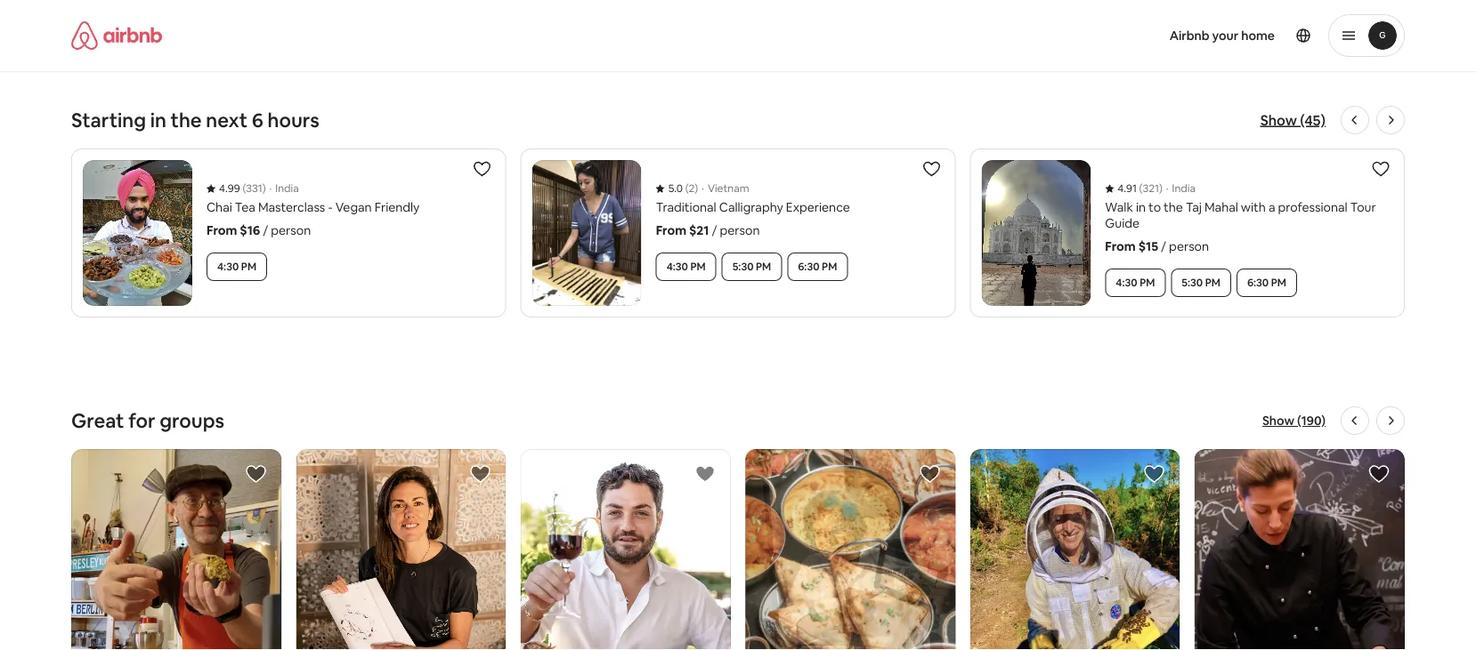 Task type: vqa. For each thing, say whether or not it's contained in the screenshot.
the right 4:30 PM
yes



Task type: describe. For each thing, give the bounding box(es) containing it.
5:30 pm link for from $21 / person
[[722, 253, 782, 282]]

starting in the next 6 hours
[[71, 107, 320, 133]]

· for $15
[[1166, 182, 1169, 196]]

from $21 / person
[[656, 223, 760, 239]]

from for from $21 / person
[[656, 223, 687, 239]]

(190)
[[1297, 413, 1326, 429]]

( for $16
[[243, 182, 246, 196]]

5:30 pm for from $21 / person
[[732, 260, 771, 274]]

$21
[[689, 223, 709, 239]]

5:30 pm link for from $15 / person
[[1171, 269, 1231, 298]]

person for from $21 / person
[[720, 223, 760, 239]]

331
[[246, 182, 262, 196]]

show for great for groups
[[1263, 413, 1295, 429]]

in
[[150, 107, 166, 133]]

0 horizontal spatial 4:30 pm
[[217, 260, 256, 274]]

show (45)
[[1260, 111, 1326, 129]]

6:30 pm for from $21 / person
[[798, 260, 837, 274]]

/ for $16
[[263, 223, 268, 239]]

from $15 / person
[[1105, 239, 1209, 255]]

0 horizontal spatial 4:30
[[217, 260, 239, 274]]

show (190)
[[1263, 413, 1326, 429]]

4:30 for from $21 / person
[[667, 260, 688, 274]]

airbnb
[[1170, 28, 1210, 44]]

321
[[1143, 182, 1159, 196]]

profile element
[[893, 0, 1405, 71]]

rating 4.99 out of 5; 331 reviews image
[[207, 182, 266, 196]]

4.99 ( 331 )
[[219, 182, 266, 196]]

airbnb your home
[[1170, 28, 1275, 44]]

· india for $15
[[1166, 182, 1196, 196]]

pm for 6:30 pm link for from $21 / person
[[822, 260, 837, 274]]

5:30 for from $15 / person
[[1182, 276, 1203, 290]]

) for $16
[[262, 182, 266, 196]]

6:30 pm link for from $21 / person
[[787, 253, 848, 282]]

home
[[1241, 28, 1275, 44]]

· india for $16
[[269, 182, 299, 196]]

rating 4.91 out of 5; 321 reviews image
[[1105, 182, 1163, 196]]

(45)
[[1300, 111, 1326, 129]]

airbnb your home link
[[1159, 17, 1286, 54]]

6:30 pm for from $15 / person
[[1247, 276, 1287, 290]]

6:30 for from $21 / person
[[798, 260, 820, 274]]

0 horizontal spatial 4:30 pm link
[[207, 253, 267, 282]]

rating 5.0 out of 5; 2 reviews image
[[656, 182, 698, 196]]

show (190) link
[[1263, 412, 1326, 430]]

$16
[[240, 223, 260, 239]]

4:30 for from $15 / person
[[1116, 276, 1138, 290]]

from $16 / person
[[207, 223, 311, 239]]

hours
[[268, 107, 320, 133]]



Task type: locate. For each thing, give the bounding box(es) containing it.
· for $16
[[269, 182, 272, 196]]

1 horizontal spatial save this experience image
[[1368, 464, 1390, 485]]

0 horizontal spatial )
[[262, 182, 266, 196]]

6:30
[[798, 260, 820, 274], [1247, 276, 1269, 290]]

0 vertical spatial 5:30 pm
[[732, 260, 771, 274]]

save this experience image
[[694, 464, 716, 485], [1368, 464, 1390, 485]]

$15
[[1138, 239, 1158, 255]]

2 horizontal spatial ·
[[1166, 182, 1169, 196]]

4:30 pm link
[[207, 253, 267, 282], [656, 253, 716, 282], [1105, 269, 1166, 298]]

1 ( from the left
[[243, 182, 246, 196]]

2 horizontal spatial from
[[1105, 239, 1136, 255]]

4:30 pm down $15
[[1116, 276, 1155, 290]]

vietnam
[[708, 182, 749, 196]]

· right 331
[[269, 182, 272, 196]]

4 save this experience image from the left
[[1144, 464, 1165, 485]]

· right 321
[[1166, 182, 1169, 196]]

0 vertical spatial 6:30 pm
[[798, 260, 837, 274]]

show left (190)
[[1263, 413, 1295, 429]]

1 horizontal spatial ·
[[702, 182, 704, 196]]

2 horizontal spatial /
[[1161, 239, 1166, 255]]

show for starting in the next 6 hours
[[1260, 111, 1297, 129]]

) right the '5.0'
[[695, 182, 698, 196]]

5:30
[[732, 260, 754, 274], [1182, 276, 1203, 290]]

from for from $15 / person
[[1105, 239, 1136, 255]]

0 horizontal spatial person
[[271, 223, 311, 239]]

4:30
[[217, 260, 239, 274], [667, 260, 688, 274], [1116, 276, 1138, 290]]

india right 331
[[275, 182, 299, 196]]

5:30 pm down from $15 / person
[[1182, 276, 1221, 290]]

2 · india from the left
[[1166, 182, 1196, 196]]

) right 4.91
[[1159, 182, 1163, 196]]

1 horizontal spatial 6:30
[[1247, 276, 1269, 290]]

4.91
[[1118, 182, 1137, 196]]

person right $15
[[1169, 239, 1209, 255]]

( for $15
[[1139, 182, 1143, 196]]

/ right $21
[[712, 223, 717, 239]]

4:30 pm link for from $15 / person
[[1105, 269, 1166, 298]]

2 horizontal spatial (
[[1139, 182, 1143, 196]]

( for $21
[[685, 182, 689, 196]]

· india right 331
[[269, 182, 299, 196]]

1 vertical spatial show
[[1263, 413, 1295, 429]]

1 horizontal spatial from
[[656, 223, 687, 239]]

/ for $21
[[712, 223, 717, 239]]

1 horizontal spatial 4:30
[[667, 260, 688, 274]]

2 india from the left
[[1172, 182, 1196, 196]]

pm for '4:30 pm' 'link' to the left
[[241, 260, 256, 274]]

1 horizontal spatial india
[[1172, 182, 1196, 196]]

show (45) link
[[1260, 111, 1326, 129]]

4:30 pm for from $15 / person
[[1116, 276, 1155, 290]]

(
[[243, 182, 246, 196], [685, 182, 689, 196], [1139, 182, 1143, 196]]

0 horizontal spatial 6:30
[[798, 260, 820, 274]]

) inside rating 4.99 out of 5; 331 reviews image
[[262, 182, 266, 196]]

1 save this experience image from the left
[[694, 464, 716, 485]]

5:30 for from $21 / person
[[732, 260, 754, 274]]

0 vertical spatial 6:30
[[798, 260, 820, 274]]

india
[[275, 182, 299, 196], [1172, 182, 1196, 196]]

5:30 pm down "from $21 / person"
[[732, 260, 771, 274]]

0 horizontal spatial india
[[275, 182, 299, 196]]

0 horizontal spatial from
[[207, 223, 237, 239]]

) right 4.99 at the top of the page
[[262, 182, 266, 196]]

1 horizontal spatial (
[[685, 182, 689, 196]]

5:30 down "from $21 / person"
[[732, 260, 754, 274]]

0 vertical spatial show
[[1260, 111, 1297, 129]]

6:30 pm
[[798, 260, 837, 274], [1247, 276, 1287, 290]]

) inside rating 4.91 out of 5; 321 reviews image
[[1159, 182, 1163, 196]]

the
[[171, 107, 202, 133]]

india right 321
[[1172, 182, 1196, 196]]

1 vertical spatial 6:30
[[1247, 276, 1269, 290]]

· right 2
[[702, 182, 704, 196]]

5:30 pm link down "from $21 / person"
[[722, 253, 782, 282]]

person right $21
[[720, 223, 760, 239]]

1 horizontal spatial 6:30 pm
[[1247, 276, 1287, 290]]

5.0
[[668, 182, 683, 196]]

1 horizontal spatial · india
[[1166, 182, 1196, 196]]

pm for 6:30 pm link associated with from $15 / person
[[1271, 276, 1287, 290]]

0 horizontal spatial /
[[263, 223, 268, 239]]

5:30 pm link down from $15 / person
[[1171, 269, 1231, 298]]

( right 4.91
[[1139, 182, 1143, 196]]

/ for $15
[[1161, 239, 1166, 255]]

0 horizontal spatial · india
[[269, 182, 299, 196]]

( inside rating 4.91 out of 5; 321 reviews image
[[1139, 182, 1143, 196]]

· india
[[269, 182, 299, 196], [1166, 182, 1196, 196]]

1 vertical spatial 5:30
[[1182, 276, 1203, 290]]

from
[[207, 223, 237, 239], [656, 223, 687, 239], [1105, 239, 1136, 255]]

· india right 321
[[1166, 182, 1196, 196]]

1 · from the left
[[269, 182, 272, 196]]

4:30 pm down $16
[[217, 260, 256, 274]]

) for $21
[[695, 182, 698, 196]]

2 save this experience image from the left
[[470, 464, 491, 485]]

·
[[269, 182, 272, 196], [702, 182, 704, 196], [1166, 182, 1169, 196]]

save this experience image
[[245, 464, 267, 485], [470, 464, 491, 485], [919, 464, 941, 485], [1144, 464, 1165, 485]]

5:30 pm link
[[722, 253, 782, 282], [1171, 269, 1231, 298]]

1 horizontal spatial person
[[720, 223, 760, 239]]

1 horizontal spatial 4:30 pm
[[667, 260, 706, 274]]

great
[[71, 408, 124, 434]]

1 vertical spatial 5:30 pm
[[1182, 276, 1221, 290]]

india for from $15 / person
[[1172, 182, 1196, 196]]

· vietnam
[[702, 182, 749, 196]]

6
[[252, 107, 263, 133]]

1 horizontal spatial 4:30 pm link
[[656, 253, 716, 282]]

0 vertical spatial 5:30
[[732, 260, 754, 274]]

1 horizontal spatial /
[[712, 223, 717, 239]]

/
[[263, 223, 268, 239], [712, 223, 717, 239], [1161, 239, 1166, 255]]

person for from $16 / person
[[271, 223, 311, 239]]

groups
[[160, 408, 224, 434]]

great for groups
[[71, 408, 224, 434]]

6:30 pm link
[[787, 253, 848, 282], [1237, 269, 1297, 298]]

( inside rating 5.0 out of 5; 2 reviews icon
[[685, 182, 689, 196]]

person right $16
[[271, 223, 311, 239]]

3 · from the left
[[1166, 182, 1169, 196]]

0 horizontal spatial 5:30 pm
[[732, 260, 771, 274]]

( right the '5.0'
[[685, 182, 689, 196]]

2 ( from the left
[[685, 182, 689, 196]]

2
[[689, 182, 695, 196]]

4.99
[[219, 182, 240, 196]]

4:30 pm for from $21 / person
[[667, 260, 706, 274]]

pm for '4:30 pm' 'link' for from $15 / person
[[1140, 276, 1155, 290]]

· for $21
[[702, 182, 704, 196]]

1 save this experience image from the left
[[245, 464, 267, 485]]

2 horizontal spatial person
[[1169, 239, 1209, 255]]

2 horizontal spatial )
[[1159, 182, 1163, 196]]

1 · india from the left
[[269, 182, 299, 196]]

from left $16
[[207, 223, 237, 239]]

3 save this experience image from the left
[[919, 464, 941, 485]]

) for $15
[[1159, 182, 1163, 196]]

2 horizontal spatial 4:30
[[1116, 276, 1138, 290]]

0 horizontal spatial save this experience image
[[694, 464, 716, 485]]

pm
[[241, 260, 256, 274], [690, 260, 706, 274], [756, 260, 771, 274], [822, 260, 837, 274], [1140, 276, 1155, 290], [1205, 276, 1221, 290], [1271, 276, 1287, 290]]

0 horizontal spatial 6:30 pm
[[798, 260, 837, 274]]

4:30 pm down $21
[[667, 260, 706, 274]]

person
[[271, 223, 311, 239], [720, 223, 760, 239], [1169, 239, 1209, 255]]

) inside rating 5.0 out of 5; 2 reviews icon
[[695, 182, 698, 196]]

4:30 down from $15 / person
[[1116, 276, 1138, 290]]

1 horizontal spatial 5:30 pm
[[1182, 276, 1221, 290]]

6:30 pm link for from $15 / person
[[1237, 269, 1297, 298]]

for
[[128, 408, 155, 434]]

2 · from the left
[[702, 182, 704, 196]]

next
[[206, 107, 248, 133]]

show left (45)
[[1260, 111, 1297, 129]]

starting
[[71, 107, 146, 133]]

/ right $15
[[1161, 239, 1166, 255]]

2 horizontal spatial 4:30 pm
[[1116, 276, 1155, 290]]

5:30 pm for from $15 / person
[[1182, 276, 1221, 290]]

0 horizontal spatial 6:30 pm link
[[787, 253, 848, 282]]

2 ) from the left
[[695, 182, 698, 196]]

0 horizontal spatial ·
[[269, 182, 272, 196]]

( inside rating 4.99 out of 5; 331 reviews image
[[243, 182, 246, 196]]

your
[[1212, 28, 1239, 44]]

2 horizontal spatial 4:30 pm link
[[1105, 269, 1166, 298]]

5:30 pm
[[732, 260, 771, 274], [1182, 276, 1221, 290]]

4:30 pm link down $21
[[656, 253, 716, 282]]

1 horizontal spatial )
[[695, 182, 698, 196]]

1 ) from the left
[[262, 182, 266, 196]]

4:30 pm
[[217, 260, 256, 274], [667, 260, 706, 274], [1116, 276, 1155, 290]]

4:30 pm link for from $21 / person
[[656, 253, 716, 282]]

/ right $16
[[263, 223, 268, 239]]

3 ) from the left
[[1159, 182, 1163, 196]]

5:30 down from $15 / person
[[1182, 276, 1203, 290]]

from for from $16 / person
[[207, 223, 237, 239]]

1 vertical spatial 6:30 pm
[[1247, 276, 1287, 290]]

0 horizontal spatial (
[[243, 182, 246, 196]]

show
[[1260, 111, 1297, 129], [1263, 413, 1295, 429]]

( right 4.99 at the top of the page
[[243, 182, 246, 196]]

3 ( from the left
[[1139, 182, 1143, 196]]

from left $21
[[656, 223, 687, 239]]

4:30 pm link down $16
[[207, 253, 267, 282]]

5.0 ( 2 )
[[668, 182, 698, 196]]

2 save this experience image from the left
[[1368, 464, 1390, 485]]

4:30 down from $16 / person
[[217, 260, 239, 274]]

0 horizontal spatial 5:30 pm link
[[722, 253, 782, 282]]

4.91 ( 321 )
[[1118, 182, 1163, 196]]

1 horizontal spatial 5:30
[[1182, 276, 1203, 290]]

1 india from the left
[[275, 182, 299, 196]]

4:30 down "from $21 / person"
[[667, 260, 688, 274]]

6:30 for from $15 / person
[[1247, 276, 1269, 290]]

pm for '4:30 pm' 'link' corresponding to from $21 / person
[[690, 260, 706, 274]]

1 horizontal spatial 5:30 pm link
[[1171, 269, 1231, 298]]

0 horizontal spatial 5:30
[[732, 260, 754, 274]]

)
[[262, 182, 266, 196], [695, 182, 698, 196], [1159, 182, 1163, 196]]

person for from $15 / person
[[1169, 239, 1209, 255]]

1 horizontal spatial 6:30 pm link
[[1237, 269, 1297, 298]]

india for from $16 / person
[[275, 182, 299, 196]]

4:30 pm link down $15
[[1105, 269, 1166, 298]]

from left $15
[[1105, 239, 1136, 255]]



